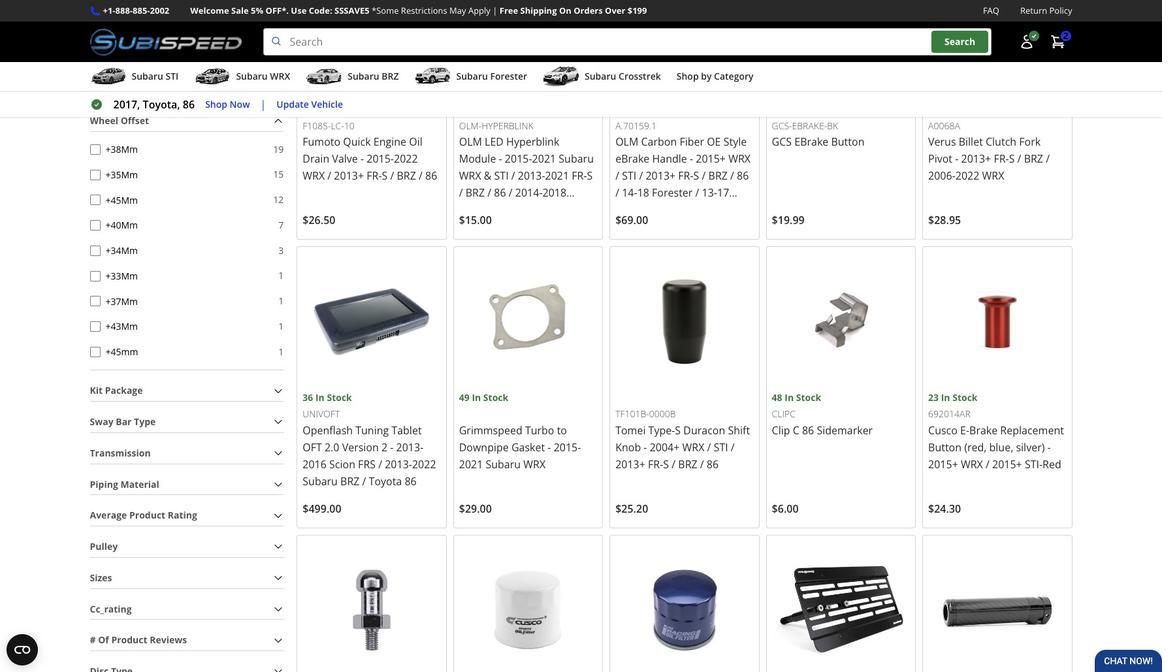 Task type: describe. For each thing, give the bounding box(es) containing it.
clip c 86 sidemarker image
[[772, 253, 911, 391]]

blitz oil filter - 2015-2022 wrx / 2013+ fr-s / brz / 86 image
[[616, 541, 754, 673]]

a subaru forester thumbnail image image
[[415, 67, 451, 86]]

&
[[484, 169, 492, 183]]

gcs ebrake button
[[772, 135, 865, 149]]

fr- inside verus billet clutch fork pivot - 2013+ fr-s / brz / 2006-2022 wrx
[[994, 152, 1010, 166]]

wrx inside subaru wrx dropdown button
[[270, 70, 290, 82]]

2013+ inside verus billet clutch fork pivot - 2013+ fr-s / brz / 2006-2022 wrx
[[962, 152, 992, 166]]

14-
[[622, 186, 638, 200]]

f108s-
[[303, 119, 331, 132]]

cusco oil filter - 2015-2022 wrx / sti / 2013+ fr-s / brz / 86 image
[[459, 541, 598, 673]]

piping
[[90, 478, 118, 491]]

+43mm
[[106, 321, 138, 333]]

cc_rating button
[[90, 600, 284, 620]]

downpipe
[[459, 440, 509, 455]]

button inside '23 in stock 692014ar cusco e-brake replacement button (red, blue, silver) - 2015+ wrx / 2015+ sti-red'
[[929, 440, 962, 455]]

brz inside verus billet clutch fork pivot - 2013+ fr-s / brz / 2006-2022 wrx
[[1025, 152, 1044, 166]]

piping material
[[90, 478, 159, 491]]

replacement
[[1001, 423, 1065, 438]]

average
[[90, 509, 127, 522]]

wrx inside grimmspeed turbo to downpipe gasket - 2015- 2021 subaru wrx
[[524, 457, 546, 472]]

drain
[[303, 152, 330, 166]]

48 in stock clipc clip c 86 sidemarker
[[772, 391, 873, 438]]

fumoto quick engine oil drain valve - 2015-2022 wrx / 2013+ fr-s / brz / 86 image
[[303, 0, 441, 102]]

subaru inside 'olm led hyperblink module - 2015-2021 subaru wrx & sti / 2013-2021 fr-s / brz / 86 / 2014-2018 forester / 2013-2017 crosstrek / 2012-2016 impreza / 2010-2014 outback'
[[559, 152, 594, 166]]

on
[[559, 5, 572, 16]]

openflash tuning tablet oft 2.0 version 2 - 2013-2016 scion frs / 2013-2022 subaru brz / toyota 86 image
[[303, 253, 441, 391]]

2.0
[[325, 440, 340, 455]]

35 in stock f108s-lc-10 fumoto quick engine oil drain valve - 2015-2022 wrx / 2013+ fr-s / brz / 86
[[303, 103, 438, 183]]

scion
[[329, 457, 356, 472]]

1 vertical spatial 2021
[[546, 169, 569, 183]]

sway bar type
[[90, 416, 156, 428]]

wrx inside verus billet clutch fork pivot - 2013+ fr-s / brz / 2006-2022 wrx
[[983, 169, 1005, 183]]

brz inside dropdown button
[[382, 70, 399, 82]]

kit
[[90, 385, 103, 397]]

86 inside 48 in stock clipc clip c 86 sidemarker
[[803, 423, 815, 438]]

0 horizontal spatial |
[[261, 97, 266, 112]]

wrx inside 'olm led hyperblink module - 2015-2021 subaru wrx & sti / 2013-2021 fr-s / brz / 86 / 2014-2018 forester / 2013-2017 crosstrek / 2012-2016 impreza / 2010-2014 outback'
[[459, 169, 481, 183]]

brz inside olm carbon fiber oe style ebrake handle - 2015+ wrx / sti / 2013+ fr-s / brz / 86 / 14-18 forester / 13-17 crosstrek
[[709, 169, 728, 183]]

2010-
[[508, 237, 536, 251]]

kit package button
[[90, 381, 284, 401]]

fr- inside 'olm led hyperblink module - 2015-2021 subaru wrx & sti / 2013-2021 fr-s / brz / 86 / 2014-2018 forester / 2013-2017 crosstrek / 2012-2016 impreza / 2010-2014 outback'
[[572, 169, 587, 183]]

verus
[[929, 135, 957, 149]]

subaru up '2017, toyota, 86'
[[132, 70, 163, 82]]

subaru forester button
[[415, 65, 528, 91]]

$6.00
[[772, 502, 799, 516]]

$499.00
[[303, 502, 342, 516]]

grimmspeed front license plate relocation kit - 2018+ subaru wrx / sti / 13-22 toyota gr86 / subaru brz image
[[772, 541, 911, 673]]

49
[[459, 391, 470, 404]]

crosstrek for olm led hyperblink module - 2015-2021 subaru wrx & sti / 2013-2021 fr-s / brz / 86 / 2014-2018 forester / 2013-2017 crosstrek / 2012-2016 impreza / 2010-2014 outback
[[459, 220, 506, 234]]

may
[[450, 5, 466, 16]]

use
[[291, 5, 307, 16]]

*some restrictions may apply | free shipping on orders over $199
[[372, 5, 647, 16]]

23 in stock 692014ar cusco e-brake replacement button (red, blue, silver) - 2015+ wrx / 2015+ sti-red
[[929, 391, 1065, 472]]

1 for +43mm
[[279, 320, 284, 333]]

piping material button
[[90, 475, 284, 495]]

subaru brz
[[348, 70, 399, 82]]

2012-
[[515, 220, 542, 234]]

sizes
[[90, 572, 112, 584]]

12
[[273, 193, 284, 206]]

subaru forester
[[457, 70, 528, 82]]

category
[[714, 70, 754, 82]]

10
[[344, 119, 355, 132]]

subaru crosstrek button
[[543, 65, 661, 91]]

+45mm button
[[90, 347, 100, 357]]

19
[[273, 143, 284, 155]]

$69.00
[[616, 213, 649, 228]]

brz inside 35 in stock f108s-lc-10 fumoto quick engine oil drain valve - 2015-2022 wrx / 2013+ fr-s / brz / 86
[[397, 169, 416, 183]]

+43Mm button
[[90, 322, 100, 332]]

1 for +33mm
[[279, 269, 284, 282]]

crosstrek for olm carbon fiber oe style ebrake handle - 2015+ wrx / sti / 2013+ fr-s / brz / 86 / 14-18 forester / 13-17 crosstrek
[[616, 203, 662, 217]]

knob
[[616, 440, 641, 455]]

s inside 'olm led hyperblink module - 2015-2021 subaru wrx & sti / 2013-2021 fr-s / brz / 86 / 2014-2018 forester / 2013-2017 crosstrek / 2012-2016 impreza / 2010-2014 outback'
[[587, 169, 593, 183]]

subaru sti
[[132, 70, 179, 82]]

pulley button
[[90, 537, 284, 557]]

$199
[[628, 5, 647, 16]]

torque solution billet clutch fork pivot - subaru models inc. 2015+ wrx / 2013+ brz image
[[303, 541, 441, 673]]

sway
[[90, 416, 113, 428]]

1 horizontal spatial 2015+
[[929, 457, 959, 472]]

over
[[605, 5, 626, 16]]

wrx inside '23 in stock 692014ar cusco e-brake replacement button (red, blue, silver) - 2015+ wrx / 2015+ sti-red'
[[961, 457, 984, 472]]

- inside verus billet clutch fork pivot - 2013+ fr-s / brz / 2006-2022 wrx
[[956, 152, 959, 166]]

2022 inside verus billet clutch fork pivot - 2013+ fr-s / brz / 2006-2022 wrx
[[956, 169, 980, 183]]

grimmspeed turbo to downpipe gasket - 2015-2021 subaru wrx image
[[459, 253, 598, 391]]

blue,
[[990, 440, 1014, 455]]

olm led hyperblink module - 2015-2021 subaru wrx & sti / 2013-2021 fr-s / brz / 86 / 2014-2018 forester / 2013-2017 crosstrek / 2012-2016 impreza / 2010-2014 outback image
[[459, 0, 598, 102]]

2013+ inside tf101b-0000b tomei type-s duracon shift knob - 2004+ wrx / sti / 2013+ fr-s / brz / 86
[[616, 457, 646, 472]]

fork
[[1020, 135, 1041, 149]]

692014ar
[[929, 408, 971, 420]]

86 inside 'olm led hyperblink module - 2015-2021 subaru wrx & sti / 2013-2021 fr-s / brz / 86 / 2014-2018 forester / 2013-2017 crosstrek / 2012-2016 impreza / 2010-2014 outback'
[[494, 186, 506, 200]]

hyperblink
[[507, 135, 560, 149]]

welcome sale 5% off*. use code: sssave5
[[190, 5, 370, 16]]

wrx inside tf101b-0000b tomei type-s duracon shift knob - 2004+ wrx / sti / 2013+ fr-s / brz / 86
[[683, 440, 705, 455]]

- inside tf101b-0000b tomei type-s duracon shift knob - 2004+ wrx / sti / 2013+ fr-s / brz / 86
[[644, 440, 647, 455]]

2017
[[537, 203, 561, 217]]

#
[[90, 634, 96, 647]]

package
[[105, 385, 143, 397]]

subaru sti button
[[90, 65, 179, 91]]

subaru right 'a subaru forester thumbnail image'
[[457, 70, 488, 82]]

a subaru sti thumbnail image image
[[90, 67, 126, 86]]

fr- inside tf101b-0000b tomei type-s duracon shift knob - 2004+ wrx / sti / 2013+ fr-s / brz / 86
[[648, 457, 664, 472]]

outback
[[459, 254, 500, 268]]

quick
[[343, 135, 371, 149]]

impreza
[[459, 237, 499, 251]]

forester for olm led hyperblink module - 2015-2021 subaru wrx & sti / 2013-2021 fr-s / brz / 86 / 2014-2018 forester / 2013-2017 crosstrek / 2012-2016 impreza / 2010-2014 outback
[[459, 203, 500, 217]]

2 button
[[1044, 29, 1073, 55]]

olm for olm carbon fiber oe style ebrake handle - 2015+ wrx / sti / 2013+ fr-s / brz / 86 / 14-18 forester / 13-17 crosstrek
[[616, 135, 639, 149]]

toyota
[[369, 474, 402, 489]]

search button
[[932, 31, 989, 53]]

- inside 35 in stock f108s-lc-10 fumoto quick engine oil drain valve - 2015-2022 wrx / 2013+ fr-s / brz / 86
[[361, 152, 364, 166]]

/ inside '23 in stock 692014ar cusco e-brake replacement button (red, blue, silver) - 2015+ wrx / 2015+ sti-red'
[[986, 457, 990, 472]]

+45mm
[[106, 194, 138, 206]]

cusco e-brake replacement button (red, blue, silver) - 2015+ wrx / 2015+ sti-red image
[[929, 253, 1067, 391]]

2015- inside 'olm led hyperblink module - 2015-2021 subaru wrx & sti / 2013-2021 fr-s / brz / 86 / 2014-2018 forester / 2013-2017 crosstrek / 2012-2016 impreza / 2010-2014 outback'
[[505, 152, 532, 166]]

1 for +45mm
[[279, 345, 284, 358]]

to
[[557, 423, 567, 438]]

gcs
[[772, 135, 792, 149]]

86 inside tf101b-0000b tomei type-s duracon shift knob - 2004+ wrx / sti / 2013+ fr-s / brz / 86
[[707, 457, 719, 472]]

+40Mm button
[[90, 220, 100, 231]]

+45Mm button
[[90, 195, 100, 205]]

2015- inside grimmspeed turbo to downpipe gasket - 2015- 2021 subaru wrx
[[554, 440, 581, 455]]

2013+ inside olm carbon fiber oe style ebrake handle - 2015+ wrx / sti / 2013+ fr-s / brz / 86 / 14-18 forester / 13-17 crosstrek
[[646, 169, 676, 183]]

2 inside 2 button
[[1064, 30, 1069, 42]]

of
[[98, 634, 109, 647]]

tomei type-s duracon shift knob - 2004+ wrx / sti / 2013+ fr-s / brz / 86 image
[[616, 253, 754, 391]]

2022 inside 35 in stock f108s-lc-10 fumoto quick engine oil drain valve - 2015-2022 wrx / 2013+ fr-s / brz / 86
[[394, 152, 418, 166]]

stock for cusco
[[953, 391, 978, 404]]

search input field
[[263, 28, 992, 56]]

button image
[[1019, 34, 1035, 50]]

update vehicle button
[[277, 97, 343, 112]]

module
[[459, 152, 496, 166]]

2021 inside grimmspeed turbo to downpipe gasket - 2015- 2021 subaru wrx
[[459, 457, 483, 472]]

free
[[500, 5, 518, 16]]

update vehicle
[[277, 98, 343, 110]]

silver)
[[1017, 440, 1045, 455]]

+35mm
[[106, 169, 138, 181]]

s inside 35 in stock f108s-lc-10 fumoto quick engine oil drain valve - 2015-2022 wrx / 2013+ fr-s / brz / 86
[[382, 169, 388, 183]]

+37Mm button
[[90, 296, 100, 307]]

+35Mm button
[[90, 170, 100, 180]]

subispeed logo image
[[90, 28, 242, 56]]

ebrake
[[795, 135, 829, 149]]

return policy link
[[1021, 4, 1073, 18]]

ebrake
[[616, 152, 650, 166]]

1 for +37mm
[[279, 295, 284, 307]]

transmission button
[[90, 444, 284, 464]]

frs
[[358, 457, 376, 472]]

+34Mm button
[[90, 246, 100, 256]]

18
[[638, 186, 650, 200]]

brz inside 'olm led hyperblink module - 2015-2021 subaru wrx & sti / 2013-2021 fr-s / brz / 86 / 2014-2018 forester / 2013-2017 crosstrek / 2012-2016 impreza / 2010-2014 outback'
[[466, 186, 485, 200]]

open widget image
[[7, 635, 38, 666]]

openflash
[[303, 423, 353, 438]]

gcs-ebrake-bk
[[772, 119, 839, 132]]

- inside '23 in stock 692014ar cusco e-brake replacement button (red, blue, silver) - 2015+ wrx / 2015+ sti-red'
[[1048, 440, 1052, 455]]

2013+ inside 35 in stock f108s-lc-10 fumoto quick engine oil drain valve - 2015-2022 wrx / 2013+ fr-s / brz / 86
[[334, 169, 364, 183]]

- inside grimmspeed turbo to downpipe gasket - 2015- 2021 subaru wrx
[[548, 440, 551, 455]]

sti inside dropdown button
[[166, 70, 179, 82]]



Task type: vqa. For each thing, say whether or not it's contained in the screenshot.
2015- in Grimmspeed Turbo to Downpipe Gasket - 2015- 2021 Subaru WRX
yes



Task type: locate. For each thing, give the bounding box(es) containing it.
fr- inside 35 in stock f108s-lc-10 fumoto quick engine oil drain valve - 2015-2022 wrx / 2013+ fr-s / brz / 86
[[367, 169, 382, 183]]

olm inside olm carbon fiber oe style ebrake handle - 2015+ wrx / sti / 2013+ fr-s / brz / 86 / 14-18 forester / 13-17 crosstrek
[[616, 135, 639, 149]]

2 down tuning
[[382, 440, 388, 455]]

subaru right a subaru brz thumbnail image
[[348, 70, 380, 82]]

0 horizontal spatial shop
[[205, 98, 227, 110]]

1 horizontal spatial 2016
[[542, 220, 566, 234]]

restrictions
[[401, 5, 448, 16]]

- down turbo
[[548, 440, 551, 455]]

86 right c
[[803, 423, 815, 438]]

$29.00
[[459, 502, 492, 516]]

in for clip
[[785, 391, 794, 404]]

engine
[[374, 135, 407, 149]]

2013+ down billet
[[962, 152, 992, 166]]

/
[[1018, 152, 1022, 166], [1047, 152, 1050, 166], [328, 169, 332, 183], [391, 169, 394, 183], [419, 169, 423, 183], [512, 169, 516, 183], [616, 169, 620, 183], [640, 169, 643, 183], [702, 169, 706, 183], [731, 169, 735, 183], [459, 186, 463, 200], [488, 186, 492, 200], [509, 186, 513, 200], [616, 186, 620, 200], [696, 186, 700, 200], [503, 203, 507, 217], [509, 220, 512, 234], [502, 237, 506, 251], [708, 440, 711, 455], [731, 440, 735, 455], [379, 457, 382, 472], [672, 457, 676, 472], [701, 457, 704, 472], [986, 457, 990, 472], [363, 474, 366, 489]]

1 horizontal spatial |
[[493, 5, 498, 16]]

# of product reviews
[[90, 634, 187, 647]]

2021 down hyperblink
[[532, 152, 556, 166]]

cc_rating
[[90, 603, 132, 615]]

2021 up 2018
[[546, 169, 569, 183]]

- down fiber
[[690, 152, 694, 166]]

tablet
[[392, 423, 422, 438]]

2015- inside 35 in stock f108s-lc-10 fumoto quick engine oil drain valve - 2015-2022 wrx / 2013+ fr-s / brz / 86
[[367, 152, 394, 166]]

2022 down oil
[[394, 152, 418, 166]]

2 inside 36 in stock univoft openflash tuning tablet oft 2.0 version 2 - 2013- 2016 scion frs / 2013-2022 subaru brz / toyota 86
[[382, 440, 388, 455]]

1 vertical spatial shop
[[205, 98, 227, 110]]

1 vertical spatial 2022
[[956, 169, 980, 183]]

5%
[[251, 5, 264, 16]]

2 vertical spatial crosstrek
[[459, 220, 506, 234]]

forester for olm carbon fiber oe style ebrake handle - 2015+ wrx / sti / 2013+ fr-s / brz / 86 / 14-18 forester / 13-17 crosstrek
[[652, 186, 693, 200]]

sway bar type button
[[90, 412, 284, 433]]

2015- down hyperblink
[[505, 152, 532, 166]]

forester right 18
[[652, 186, 693, 200]]

in right 35
[[316, 103, 325, 115]]

material
[[121, 478, 159, 491]]

olm inside 'olm led hyperblink module - 2015-2021 subaru wrx & sti / 2013-2021 fr-s / brz / 86 / 2014-2018 forester / 2013-2017 crosstrek / 2012-2016 impreza / 2010-2014 outback'
[[459, 135, 482, 149]]

offset
[[121, 114, 149, 127]]

0 vertical spatial 2016
[[542, 220, 566, 234]]

- right pivot
[[956, 152, 959, 166]]

1 horizontal spatial 2015-
[[505, 152, 532, 166]]

2
[[1064, 30, 1069, 42], [382, 440, 388, 455]]

2004+
[[650, 440, 680, 455]]

crosstrek inside olm carbon fiber oe style ebrake handle - 2015+ wrx / sti / 2013+ fr-s / brz / 86 / 14-18 forester / 13-17 crosstrek
[[616, 203, 662, 217]]

sti down duracon
[[714, 440, 729, 455]]

1 horizontal spatial shop
[[677, 70, 699, 82]]

policy
[[1050, 5, 1073, 16]]

+45mm
[[106, 346, 138, 358]]

86 right toyota, at top left
[[183, 97, 195, 112]]

2016 inside 'olm led hyperblink module - 2015-2021 subaru wrx & sti / 2013-2021 fr-s / brz / 86 / 2014-2018 forester / 2013-2017 crosstrek / 2012-2016 impreza / 2010-2014 outback'
[[542, 220, 566, 234]]

shop for shop now
[[205, 98, 227, 110]]

2 horizontal spatial 2015-
[[554, 440, 581, 455]]

sti inside 'olm led hyperblink module - 2015-2021 subaru wrx & sti / 2013-2021 fr-s / brz / 86 / 2014-2018 forester / 2013-2017 crosstrek / 2012-2016 impreza / 2010-2014 outback'
[[495, 169, 509, 183]]

stock for lc-
[[327, 103, 352, 115]]

olm down olm-
[[459, 135, 482, 149]]

0 horizontal spatial 2015+
[[696, 152, 726, 166]]

2 olm from the left
[[616, 135, 639, 149]]

grimmspeed turbo to downpipe gasket - 2015- 2021 subaru wrx
[[459, 423, 581, 472]]

subaru inside 36 in stock univoft openflash tuning tablet oft 2.0 version 2 - 2013- 2016 scion frs / 2013-2022 subaru brz / toyota 86
[[303, 474, 338, 489]]

in right 49
[[472, 391, 481, 404]]

forester up impreza
[[459, 203, 500, 217]]

| right the now
[[261, 97, 266, 112]]

olm signature series ebrake handle (black carbon w/ black) - 2015-2021 subaru wrx / sti / 2013-2021 scion fr-s / subaru brz / toyota 86 / 2014-2018 forester / 2013-2017 crosstrek image
[[929, 541, 1067, 673]]

stock
[[327, 103, 352, 115], [327, 391, 352, 404], [484, 391, 509, 404], [797, 391, 822, 404], [953, 391, 978, 404]]

2021 down downpipe
[[459, 457, 483, 472]]

brz inside tf101b-0000b tomei type-s duracon shift knob - 2004+ wrx / sti / 2013+ fr-s / brz / 86
[[679, 457, 698, 472]]

0 horizontal spatial olm
[[459, 135, 482, 149]]

in inside '23 in stock 692014ar cusco e-brake replacement button (red, blue, silver) - 2015+ wrx / 2015+ sti-red'
[[942, 391, 951, 404]]

stock inside 36 in stock univoft openflash tuning tablet oft 2.0 version 2 - 2013- 2016 scion frs / 2013-2022 subaru brz / toyota 86
[[327, 391, 352, 404]]

in inside 48 in stock clipc clip c 86 sidemarker
[[785, 391, 794, 404]]

1 vertical spatial |
[[261, 97, 266, 112]]

brz inside 36 in stock univoft openflash tuning tablet oft 2.0 version 2 - 2013- 2016 scion frs / 2013-2022 subaru brz / toyota 86
[[341, 474, 360, 489]]

- inside olm carbon fiber oe style ebrake handle - 2015+ wrx / sti / 2013+ fr-s / brz / 86 / 14-18 forester / 13-17 crosstrek
[[690, 152, 694, 166]]

0 horizontal spatial 2
[[382, 440, 388, 455]]

wheel
[[90, 114, 118, 127]]

36
[[303, 391, 313, 404]]

0 vertical spatial 2022
[[394, 152, 418, 166]]

a subaru crosstrek thumbnail image image
[[543, 67, 580, 86]]

a subaru brz thumbnail image image
[[306, 67, 343, 86]]

2013- up toyota
[[385, 457, 412, 472]]

86 inside olm carbon fiber oe style ebrake handle - 2015+ wrx / sti / 2013+ fr-s / brz / 86 / 14-18 forester / 13-17 crosstrek
[[737, 169, 749, 183]]

1 vertical spatial crosstrek
[[616, 203, 662, 217]]

0 horizontal spatial 2016
[[303, 457, 327, 472]]

olm up ebrake
[[616, 135, 639, 149]]

2018
[[543, 186, 567, 200]]

update
[[277, 98, 309, 110]]

2013- up 2014-
[[518, 169, 546, 183]]

0 vertical spatial 2
[[1064, 30, 1069, 42]]

brz down 2004+
[[679, 457, 698, 472]]

+33Mm button
[[90, 271, 100, 281]]

average product rating button
[[90, 506, 284, 526]]

fumoto
[[303, 135, 341, 149]]

button down bk
[[832, 135, 865, 149]]

- inside 'olm led hyperblink module - 2015-2021 subaru wrx & sti / 2013-2021 fr-s / brz / 86 / 2014-2018 forester / 2013-2017 crosstrek / 2012-2016 impreza / 2010-2014 outback'
[[499, 152, 502, 166]]

subaru right a subaru crosstrek thumbnail image
[[585, 70, 617, 82]]

86 right toyota
[[405, 474, 417, 489]]

subaru crosstrek
[[585, 70, 661, 82]]

forester inside olm carbon fiber oe style ebrake handle - 2015+ wrx / sti / 2013+ fr-s / brz / 86 / 14-18 forester / 13-17 crosstrek
[[652, 186, 693, 200]]

welcome
[[190, 5, 229, 16]]

stock up lc-
[[327, 103, 352, 115]]

stock up 692014ar
[[953, 391, 978, 404]]

in for cusco
[[942, 391, 951, 404]]

2 horizontal spatial 2015+
[[993, 457, 1023, 472]]

2014-
[[516, 186, 543, 200]]

wrx inside olm carbon fiber oe style ebrake handle - 2015+ wrx / sti / 2013+ fr-s / brz / 86 / 14-18 forester / 13-17 crosstrek
[[729, 152, 751, 166]]

- down 'led'
[[499, 152, 502, 166]]

86 down style
[[737, 169, 749, 183]]

wrx left &
[[459, 169, 481, 183]]

fr- inside olm carbon fiber oe style ebrake handle - 2015+ wrx / sti / 2013+ fr-s / brz / 86 / 14-18 forester / 13-17 crosstrek
[[679, 169, 694, 183]]

turbo
[[525, 423, 555, 438]]

sti right &
[[495, 169, 509, 183]]

2016 down oft
[[303, 457, 327, 472]]

subaru down downpipe
[[486, 457, 521, 472]]

subaru up the now
[[236, 70, 268, 82]]

sssave5
[[335, 5, 370, 16]]

version
[[342, 440, 379, 455]]

*some
[[372, 5, 399, 16]]

stock inside 48 in stock clipc clip c 86 sidemarker
[[797, 391, 822, 404]]

s inside verus billet clutch fork pivot - 2013+ fr-s / brz / 2006-2022 wrx
[[1010, 152, 1015, 166]]

product down "material"
[[129, 509, 165, 522]]

by
[[702, 70, 712, 82]]

86 left 2014-
[[494, 186, 506, 200]]

2015+ down the oe
[[696, 152, 726, 166]]

verus billet clutch fork pivot - 2013+ fr-s / brz / 2006-2022 wrx
[[929, 135, 1050, 183]]

1 vertical spatial button
[[929, 440, 962, 455]]

stock right 48 at the right bottom of the page
[[797, 391, 822, 404]]

2013-
[[518, 169, 546, 183], [509, 203, 537, 217], [396, 440, 424, 455], [385, 457, 412, 472]]

2 vertical spatial forester
[[459, 203, 500, 217]]

4 1 from the top
[[279, 345, 284, 358]]

crosstrek inside 'olm led hyperblink module - 2015-2021 subaru wrx & sti / 2013-2021 fr-s / brz / 86 / 2014-2018 forester / 2013-2017 crosstrek / 2012-2016 impreza / 2010-2014 outback'
[[459, 220, 506, 234]]

stock right 49
[[484, 391, 509, 404]]

bar
[[116, 416, 132, 428]]

1 vertical spatial forester
[[652, 186, 693, 200]]

| left 'free'
[[493, 5, 498, 16]]

forester inside dropdown button
[[491, 70, 528, 82]]

wrx down (red,
[[961, 457, 984, 472]]

subaru inside grimmspeed turbo to downpipe gasket - 2015- 2021 subaru wrx
[[486, 457, 521, 472]]

sti inside tf101b-0000b tomei type-s duracon shift knob - 2004+ wrx / sti / 2013+ fr-s / brz / 86
[[714, 440, 729, 455]]

in for lc-
[[316, 103, 325, 115]]

2015-
[[367, 152, 394, 166], [505, 152, 532, 166], [554, 440, 581, 455]]

in for openflash
[[316, 391, 325, 404]]

86 down duracon
[[707, 457, 719, 472]]

0 horizontal spatial button
[[832, 135, 865, 149]]

wrx inside 35 in stock f108s-lc-10 fumoto quick engine oil drain valve - 2015-2022 wrx / 2013+ fr-s / brz / 86
[[303, 169, 325, 183]]

2022 down tablet
[[412, 457, 436, 472]]

2 vertical spatial 2021
[[459, 457, 483, 472]]

+33mm
[[106, 270, 138, 282]]

olm-
[[459, 119, 482, 132]]

wrx down the drain
[[303, 169, 325, 183]]

bk
[[828, 119, 839, 132]]

crosstrek up impreza
[[459, 220, 506, 234]]

gcs ebrake button image
[[772, 0, 911, 102]]

style
[[724, 135, 747, 149]]

+38mm
[[106, 143, 138, 156]]

2 vertical spatial 2022
[[412, 457, 436, 472]]

2015- down to
[[554, 440, 581, 455]]

+40mm
[[106, 219, 138, 232]]

(red,
[[965, 440, 987, 455]]

s inside olm carbon fiber oe style ebrake handle - 2015+ wrx / sti / 2013+ fr-s / brz / 86 / 14-18 forester / 13-17 crosstrek
[[694, 169, 700, 183]]

-
[[361, 152, 364, 166], [499, 152, 502, 166], [690, 152, 694, 166], [956, 152, 959, 166], [390, 440, 394, 455], [548, 440, 551, 455], [644, 440, 647, 455], [1048, 440, 1052, 455]]

shop inside dropdown button
[[677, 70, 699, 82]]

stock inside 35 in stock f108s-lc-10 fumoto quick engine oil drain valve - 2015-2022 wrx / 2013+ fr-s / brz / 86
[[327, 103, 352, 115]]

2015- down the engine at the top left of the page
[[367, 152, 394, 166]]

2015+ inside olm carbon fiber oe style ebrake handle - 2015+ wrx / sti / 2013+ fr-s / brz / 86 / 14-18 forester / 13-17 crosstrek
[[696, 152, 726, 166]]

1 horizontal spatial 2
[[1064, 30, 1069, 42]]

in right 23
[[942, 391, 951, 404]]

2013+ down the knob
[[616, 457, 646, 472]]

0 vertical spatial product
[[129, 509, 165, 522]]

2016 inside 36 in stock univoft openflash tuning tablet oft 2.0 version 2 - 2013- 2016 scion frs / 2013-2022 subaru brz / toyota 86
[[303, 457, 327, 472]]

type-
[[649, 423, 675, 438]]

sti up 14-
[[622, 169, 637, 183]]

2021
[[532, 152, 556, 166], [546, 169, 569, 183], [459, 457, 483, 472]]

grimmspeed
[[459, 423, 523, 438]]

sale
[[231, 5, 249, 16]]

86
[[183, 97, 195, 112], [426, 169, 438, 183], [737, 169, 749, 183], [494, 186, 506, 200], [803, 423, 815, 438], [707, 457, 719, 472], [405, 474, 417, 489]]

shift
[[728, 423, 750, 438]]

3 1 from the top
[[279, 320, 284, 333]]

in inside 36 in stock univoft openflash tuning tablet oft 2.0 version 2 - 2013- 2016 scion frs / 2013-2022 subaru brz / toyota 86
[[316, 391, 325, 404]]

2013- up 2012-
[[509, 203, 537, 217]]

stock inside '23 in stock 692014ar cusco e-brake replacement button (red, blue, silver) - 2015+ wrx / 2015+ sti-red'
[[953, 391, 978, 404]]

wrx down duracon
[[683, 440, 705, 455]]

13-
[[702, 186, 718, 200]]

0 vertical spatial 2021
[[532, 152, 556, 166]]

1 vertical spatial 2016
[[303, 457, 327, 472]]

tomei
[[616, 423, 646, 438]]

- right 'valve' in the top of the page
[[361, 152, 364, 166]]

2017,
[[113, 97, 140, 112]]

2013- down tablet
[[396, 440, 424, 455]]

2022 inside 36 in stock univoft openflash tuning tablet oft 2.0 version 2 - 2013- 2016 scion frs / 2013-2022 subaru brz / toyota 86
[[412, 457, 436, 472]]

tuning
[[356, 423, 389, 438]]

0 vertical spatial shop
[[677, 70, 699, 82]]

orders
[[574, 5, 603, 16]]

code:
[[309, 5, 332, 16]]

wheel offset
[[90, 114, 149, 127]]

clutch
[[986, 135, 1017, 149]]

brz down scion
[[341, 474, 360, 489]]

wrx up update
[[270, 70, 290, 82]]

forester inside 'olm led hyperblink module - 2015-2021 subaru wrx & sti / 2013-2021 fr-s / brz / 86 / 2014-2018 forester / 2013-2017 crosstrek / 2012-2016 impreza / 2010-2014 outback'
[[459, 203, 500, 217]]

0 horizontal spatial 2015-
[[367, 152, 394, 166]]

brz down &
[[466, 186, 485, 200]]

pivot
[[929, 152, 953, 166]]

49 in stock
[[459, 391, 509, 404]]

2022 down billet
[[956, 169, 980, 183]]

0 vertical spatial |
[[493, 5, 498, 16]]

1 olm from the left
[[459, 135, 482, 149]]

a.70159.1
[[616, 119, 657, 132]]

crosstrek down search input field
[[619, 70, 661, 82]]

stock for openflash
[[327, 391, 352, 404]]

crosstrek down 18
[[616, 203, 662, 217]]

1 vertical spatial 2
[[382, 440, 388, 455]]

vehicle
[[311, 98, 343, 110]]

verus billet clutch fork pivot - 2013+ fr-s / brz / 2006-2022 wrx image
[[929, 0, 1067, 102]]

brz down fork
[[1025, 152, 1044, 166]]

2006-
[[929, 169, 956, 183]]

1 vertical spatial product
[[111, 634, 147, 647]]

stock up univoft
[[327, 391, 352, 404]]

product right of
[[111, 634, 147, 647]]

transmission
[[90, 447, 151, 459]]

subaru wrx button
[[194, 65, 290, 91]]

0 vertical spatial crosstrek
[[619, 70, 661, 82]]

olm carbon fiber oe style ebrake handle - 2015+ wrx / sti / 2013+ fr-s / brz / 86 / 14-18 forester / 13-17 crosstrek image
[[616, 0, 754, 102]]

in inside 35 in stock f108s-lc-10 fumoto quick engine oil drain valve - 2015-2022 wrx / 2013+ fr-s / brz / 86
[[316, 103, 325, 115]]

0000b
[[650, 408, 676, 420]]

sti
[[166, 70, 179, 82], [495, 169, 509, 183], [622, 169, 637, 183], [714, 440, 729, 455]]

1 horizontal spatial olm
[[616, 135, 639, 149]]

forester up hyperblink
[[491, 70, 528, 82]]

- inside 36 in stock univoft openflash tuning tablet oft 2.0 version 2 - 2013- 2016 scion frs / 2013-2022 subaru brz / toyota 86
[[390, 440, 394, 455]]

86 left &
[[426, 169, 438, 183]]

0 vertical spatial forester
[[491, 70, 528, 82]]

brz left 'a subaru forester thumbnail image'
[[382, 70, 399, 82]]

35
[[303, 103, 313, 115]]

olm-hyperblink
[[459, 119, 534, 132]]

in right 48 at the right bottom of the page
[[785, 391, 794, 404]]

button down cusco
[[929, 440, 962, 455]]

shop left by
[[677, 70, 699, 82]]

2015+ down 'blue,'
[[993, 457, 1023, 472]]

0 vertical spatial button
[[832, 135, 865, 149]]

+1-888-885-2002 link
[[103, 4, 169, 18]]

sti up toyota, at top left
[[166, 70, 179, 82]]

shop now link
[[205, 97, 250, 112]]

- up red at the bottom right of page
[[1048, 440, 1052, 455]]

product
[[129, 509, 165, 522], [111, 634, 147, 647]]

subaru up 2018
[[559, 152, 594, 166]]

shop left the now
[[205, 98, 227, 110]]

- right the knob
[[644, 440, 647, 455]]

86 inside 36 in stock univoft openflash tuning tablet oft 2.0 version 2 - 2013- 2016 scion frs / 2013-2022 subaru brz / toyota 86
[[405, 474, 417, 489]]

shop for shop by category
[[677, 70, 699, 82]]

subaru up $499.00
[[303, 474, 338, 489]]

86 inside 35 in stock f108s-lc-10 fumoto quick engine oil drain valve - 2015-2022 wrx / 2013+ fr-s / brz / 86
[[426, 169, 438, 183]]

valve
[[332, 152, 358, 166]]

sti inside olm carbon fiber oe style ebrake handle - 2015+ wrx / sti / 2013+ fr-s / brz / 86 / 14-18 forester / 13-17 crosstrek
[[622, 169, 637, 183]]

brz down oil
[[397, 169, 416, 183]]

- down tablet
[[390, 440, 394, 455]]

a subaru wrx thumbnail image image
[[194, 67, 231, 86]]

in right 36
[[316, 391, 325, 404]]

olm for olm led hyperblink module - 2015-2021 subaru wrx & sti / 2013-2021 fr-s / brz / 86 / 2014-2018 forester / 2013-2017 crosstrek / 2012-2016 impreza / 2010-2014 outback
[[459, 135, 482, 149]]

2 down the policy
[[1064, 30, 1069, 42]]

+38Mm button
[[90, 144, 100, 155]]

stock for clip
[[797, 391, 822, 404]]

wrx down clutch
[[983, 169, 1005, 183]]

crosstrek inside dropdown button
[[619, 70, 661, 82]]

button
[[832, 135, 865, 149], [929, 440, 962, 455]]

brz up 17
[[709, 169, 728, 183]]

sti-
[[1026, 457, 1043, 472]]

2013+ down 'valve' in the top of the page
[[334, 169, 364, 183]]

$15.00
[[459, 213, 492, 228]]

885-
[[133, 5, 150, 16]]

wrx down "gasket"
[[524, 457, 546, 472]]

2 1 from the top
[[279, 295, 284, 307]]

oft
[[303, 440, 322, 455]]

2016 down the 2017
[[542, 220, 566, 234]]

2015+ down cusco
[[929, 457, 959, 472]]

gasket
[[512, 440, 545, 455]]

oe
[[707, 135, 721, 149]]

1 1 from the top
[[279, 269, 284, 282]]

wrx down style
[[729, 152, 751, 166]]

1 horizontal spatial button
[[929, 440, 962, 455]]

2013+ down handle
[[646, 169, 676, 183]]



